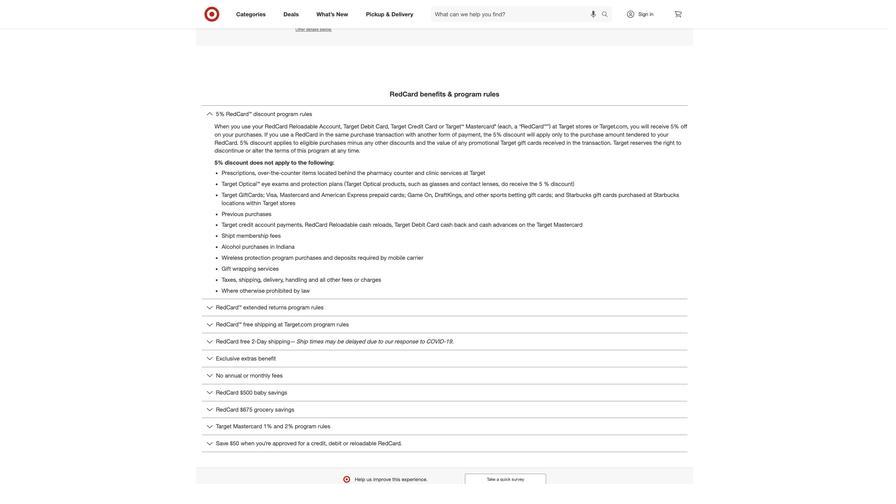Task type: locate. For each thing, give the bounding box(es) containing it.
redcard™ down where
[[216, 304, 242, 311]]

redcard. inside dropdown button
[[378, 440, 402, 447]]

plans
[[329, 180, 343, 187]]

grocery
[[254, 406, 274, 413]]

0 horizontal spatial &
[[386, 11, 390, 18]]

apply down "redcard™")
[[537, 131, 550, 138]]

at up following:
[[331, 147, 336, 154]]

stores down the exams
[[280, 199, 296, 207]]

or up form
[[439, 123, 444, 130]]

0 vertical spatial shipping
[[255, 321, 276, 328]]

0 vertical spatial $500
[[431, 0, 459, 6]]

redcard. for nearly
[[412, 7, 469, 22]]

redcard™ for extended
[[216, 304, 242, 311]]

on inside "when you use your redcard reloadable account, target debit card, target credit card or target™ mastercard® (each, a "redcard™") at target stores or target.com, you will receive 5% off on your purchases. if you use a redcard in the same purchase transaction with another form of payment, the 5% discount will apply only to the purchase amount tendered to your redcard. 5% discount applies to eligible purchases minus any other discounts and the value of any promotional target gift cards received in the transaction. target reserves the right to discontinue or alter the terms of this program at any time."
[[215, 131, 221, 138]]

1 horizontal spatial will
[[641, 123, 649, 130]]

stores up transaction.
[[576, 123, 592, 130]]

0 vertical spatial cards
[[528, 139, 542, 146]]

cards
[[528, 139, 542, 146], [603, 191, 617, 198]]

value
[[437, 139, 450, 146]]

0 horizontal spatial starbucks
[[566, 191, 592, 198]]

a inside button
[[497, 477, 499, 482]]

1 starbucks from the left
[[566, 191, 592, 198]]

reloadable inside "when you use your redcard reloadable account, target debit card, target credit card or target™ mastercard® (each, a "redcard™") at target stores or target.com, you will receive 5% off on your purchases. if you use a redcard in the same purchase transaction with another form of payment, the 5% discount will apply only to the purchase amount tendered to your redcard. 5% discount applies to eligible purchases minus any other discounts and the value of any promotional target gift cards received in the transaction. target reserves the right to discontinue or alter the terms of this program at any time."
[[289, 123, 318, 130]]

redcard inside redcard $500 baby savings dropdown button
[[216, 389, 239, 396]]

card left the back
[[427, 221, 439, 228]]

1 horizontal spatial counter
[[394, 169, 413, 177]]

$500 inside dropdown button
[[240, 389, 253, 396]]

monthly
[[250, 372, 270, 379]]

0 horizontal spatial this
[[297, 147, 306, 154]]

0 vertical spatial protection
[[301, 180, 327, 187]]

free left 2-
[[240, 338, 250, 345]]

purchases down same
[[320, 139, 346, 146]]

5% up when
[[216, 110, 225, 117]]

0 horizontal spatial gift
[[518, 139, 526, 146]]

5% redcard™ discount program rules button
[[202, 106, 687, 122]]

you right when
[[231, 123, 240, 130]]

the down account,
[[326, 131, 334, 138]]

shipping up day
[[255, 321, 276, 328]]

cards inside target giftcards; visa, mastercard and american express prepaid cards; game on, draftkings, and other sports betting gift cards; and starbucks gift cards purchased at starbucks locations within target stores
[[603, 191, 617, 198]]

other
[[375, 139, 388, 146], [476, 191, 489, 198], [327, 276, 340, 283]]

on right advances
[[519, 221, 525, 228]]

1 horizontal spatial $500
[[431, 0, 459, 6]]

in left baby's
[[462, 0, 473, 6]]

other inside "when you use your redcard reloadable account, target debit card, target credit card or target™ mastercard® (each, a "redcard™") at target stores or target.com, you will receive 5% off on your purchases. if you use a redcard in the same purchase transaction with another form of payment, the 5% discount will apply only to the purchase amount tendered to your redcard. 5% discount applies to eligible purchases minus any other discounts and the value of any promotional target gift cards received in the transaction. target reserves the right to discontinue or alter the terms of this program at any time."
[[375, 139, 388, 146]]

day
[[257, 338, 267, 345]]

the down another
[[427, 139, 435, 146]]

gift down "redcard™")
[[518, 139, 526, 146]]

where otherwise prohibited by law
[[222, 287, 310, 294]]

redcard right payments,
[[305, 221, 327, 228]]

your
[[382, 7, 409, 22], [252, 123, 263, 130], [223, 131, 234, 138], [658, 131, 669, 138]]

0 horizontal spatial reloadable
[[289, 123, 318, 130]]

at down returns
[[278, 321, 283, 328]]

free for redcard
[[240, 338, 250, 345]]

by left mobile
[[381, 254, 387, 261]]

nearly
[[390, 0, 428, 6]]

rules up mastercard®
[[484, 90, 499, 98]]

this right improve
[[392, 476, 400, 482]]

0 horizontal spatial debit
[[361, 123, 374, 130]]

alcohol purchases in indiana
[[222, 243, 295, 250]]

1 horizontal spatial protection
[[301, 180, 327, 187]]

shipt membership fees
[[222, 232, 281, 239]]

redcard™ up exclusive
[[216, 321, 242, 328]]

1 horizontal spatial with
[[406, 131, 416, 138]]

discount
[[253, 110, 275, 117], [503, 131, 525, 138], [250, 139, 272, 146], [225, 159, 248, 166]]

1 horizontal spatial other
[[375, 139, 388, 146]]

program inside "when you use your redcard reloadable account, target debit card, target credit card or target™ mastercard® (each, a "redcard™") at target stores or target.com, you will receive 5% off on your purchases. if you use a redcard in the same purchase transaction with another form of payment, the 5% discount will apply only to the purchase amount tendered to your redcard. 5% discount applies to eligible purchases minus any other discounts and the value of any promotional target gift cards received in the transaction. target reserves the right to discontinue or alter the terms of this program at any time."
[[308, 147, 329, 154]]

2 horizontal spatial cash
[[479, 221, 492, 228]]

1 vertical spatial mastercard
[[554, 221, 583, 228]]

1 vertical spatial other
[[476, 191, 489, 198]]

0 vertical spatial by
[[381, 254, 387, 261]]

$50
[[230, 440, 239, 447]]

1 horizontal spatial apply
[[537, 131, 550, 138]]

purchases.
[[235, 131, 263, 138]]

and right 1%
[[274, 423, 283, 430]]

receive up betting
[[510, 180, 528, 187]]

american
[[322, 191, 346, 198]]

and inside "when you use your redcard reloadable account, target debit card, target credit card or target™ mastercard® (each, a "redcard™") at target stores or target.com, you will receive 5% off on your purchases. if you use a redcard in the same purchase transaction with another form of payment, the 5% discount will apply only to the purchase amount tendered to your redcard. 5% discount applies to eligible purchases minus any other discounts and the value of any promotional target gift cards received in the transaction. target reserves the right to discontinue or alter the terms of this program at any time."
[[416, 139, 426, 146]]

promotional
[[469, 139, 499, 146]]

your down nearly
[[382, 7, 409, 22]]

1 vertical spatial redcard™
[[216, 304, 242, 311]]

you
[[296, 0, 318, 6]]

0 horizontal spatial stores
[[280, 199, 296, 207]]

0 vertical spatial with
[[353, 7, 378, 22]]

mastercard inside target giftcards; visa, mastercard and american express prepaid cards; game on, draftkings, and other sports betting gift cards; and starbucks gift cards purchased at starbucks locations within target stores
[[280, 191, 309, 198]]

no annual or monthly fees
[[216, 372, 283, 379]]

1 horizontal spatial debit
[[412, 221, 425, 228]]

cards; down target optical™ eye exams and protection plans (target optical products, such as glasses and contact lenses, do receive the 5 % discount)
[[390, 191, 406, 198]]

counter up target optical™ eye exams and protection plans (target optical products, such as glasses and contact lenses, do receive the 5 % discount)
[[394, 169, 413, 177]]

1%
[[264, 423, 272, 430]]

1 vertical spatial this
[[392, 476, 400, 482]]

(target
[[344, 180, 361, 187]]

1 horizontal spatial on
[[519, 221, 525, 228]]

of
[[452, 131, 457, 138], [452, 139, 457, 146], [291, 147, 296, 154]]

stores
[[576, 123, 592, 130], [280, 199, 296, 207]]

of right value
[[452, 139, 457, 146]]

1 horizontal spatial cash
[[441, 221, 453, 228]]

0 horizontal spatial receive
[[510, 180, 528, 187]]

savings up 2%
[[275, 406, 294, 413]]

will
[[641, 123, 649, 130], [527, 131, 535, 138]]

gift wrapping services
[[222, 265, 279, 272]]

purchase up transaction.
[[580, 131, 604, 138]]

purchases up taxes, shipping, delivery, handling and all other fees or charges
[[295, 254, 322, 261]]

0 vertical spatial free
[[243, 321, 253, 328]]

0 horizontal spatial mastercard
[[233, 423, 262, 430]]

fees up indiana
[[270, 232, 281, 239]]

program up applies
[[277, 110, 298, 117]]

this down eligible
[[297, 147, 306, 154]]

1 horizontal spatial stores
[[576, 123, 592, 130]]

1 counter from the left
[[281, 169, 301, 177]]

1 vertical spatial stores
[[280, 199, 296, 207]]

betting
[[508, 191, 526, 198]]

with inside you could save nearly $500 in baby's first year with your redcard.
[[353, 7, 378, 22]]

of right terms
[[291, 147, 296, 154]]

alter
[[252, 147, 263, 154]]

within
[[246, 199, 261, 207]]

0 vertical spatial reloadable
[[289, 123, 318, 130]]

1 vertical spatial with
[[406, 131, 416, 138]]

redcard. inside you could save nearly $500 in baby's first year with your redcard.
[[412, 7, 469, 22]]

1 cash from the left
[[359, 221, 371, 228]]

1 vertical spatial by
[[294, 287, 300, 294]]

0 horizontal spatial apply
[[275, 159, 290, 166]]

stores inside "when you use your redcard reloadable account, target debit card, target credit card or target™ mastercard® (each, a "redcard™") at target stores or target.com, you will receive 5% off on your purchases. if you use a redcard in the same purchase transaction with another form of payment, the 5% discount will apply only to the purchase amount tendered to your redcard. 5% discount applies to eligible purchases minus any other discounts and the value of any promotional target gift cards received in the transaction. target reserves the right to discontinue or alter the terms of this program at any time."
[[576, 123, 592, 130]]

rules for redcard™ extended returns program rules
[[311, 304, 324, 311]]

cards; down % at top right
[[538, 191, 553, 198]]

your down when
[[223, 131, 234, 138]]

and
[[416, 139, 426, 146], [415, 169, 424, 177], [290, 180, 300, 187], [450, 180, 460, 187], [310, 191, 320, 198], [465, 191, 474, 198], [555, 191, 564, 198], [468, 221, 478, 228], [323, 254, 333, 261], [309, 276, 318, 283], [274, 423, 283, 430]]

at right purchased
[[647, 191, 652, 198]]

0 horizontal spatial use
[[242, 123, 251, 130]]

to left eligible
[[293, 139, 299, 146]]

0 vertical spatial of
[[452, 131, 457, 138]]

0 horizontal spatial protection
[[245, 254, 271, 261]]

0 vertical spatial receive
[[651, 123, 669, 130]]

2 vertical spatial fees
[[272, 372, 283, 379]]

will up tendered
[[641, 123, 649, 130]]

1 vertical spatial debit
[[412, 221, 425, 228]]

5
[[539, 180, 542, 187]]

0 vertical spatial card
[[425, 123, 437, 130]]

reserves
[[630, 139, 652, 146]]

and down another
[[416, 139, 426, 146]]

2 horizontal spatial gift
[[593, 191, 601, 198]]

1 horizontal spatial cards
[[603, 191, 617, 198]]

take a quick survey
[[487, 477, 524, 482]]

deposits
[[334, 254, 356, 261]]

transaction.
[[582, 139, 612, 146]]

1 purchase from the left
[[351, 131, 374, 138]]

1 horizontal spatial starbucks
[[654, 191, 679, 198]]

credit,
[[311, 440, 327, 447]]

gift left purchased
[[593, 191, 601, 198]]

taxes,
[[222, 276, 237, 283]]

& right 'benefits'
[[448, 90, 452, 98]]

only
[[552, 131, 562, 138]]

when
[[215, 123, 229, 130]]

mobile
[[388, 254, 405, 261]]

savings right baby
[[268, 389, 287, 396]]

cash left reloads,
[[359, 221, 371, 228]]

discount down (each,
[[503, 131, 525, 138]]

law
[[301, 287, 310, 294]]

and up such
[[415, 169, 424, 177]]

when you use your redcard reloadable account, target debit card, target credit card or target™ mastercard® (each, a "redcard™") at target stores or target.com, you will receive 5% off on your purchases. if you use a redcard in the same purchase transaction with another form of payment, the 5% discount will apply only to the purchase amount tendered to your redcard. 5% discount applies to eligible purchases minus any other discounts and the value of any promotional target gift cards received in the transaction. target reserves the right to discontinue or alter the terms of this program at any time.
[[215, 123, 687, 154]]

0 horizontal spatial redcard.
[[215, 139, 238, 146]]

and inside dropdown button
[[274, 423, 283, 430]]

fees right monthly
[[272, 372, 283, 379]]

2 horizontal spatial other
[[476, 191, 489, 198]]

lenses,
[[482, 180, 500, 187]]

optical
[[363, 180, 381, 187]]

2-
[[252, 338, 257, 345]]

1 horizontal spatial redcard.
[[378, 440, 402, 447]]

redcard down annual
[[216, 389, 239, 396]]

purchases down membership
[[242, 243, 269, 250]]

2 cash from the left
[[441, 221, 453, 228]]

for
[[298, 440, 305, 447]]

contact
[[461, 180, 481, 187]]

free for redcard™
[[243, 321, 253, 328]]

to
[[564, 131, 569, 138], [651, 131, 656, 138], [293, 139, 299, 146], [676, 139, 681, 146], [291, 159, 297, 166], [378, 338, 383, 345], [420, 338, 425, 345]]

1 horizontal spatial any
[[364, 139, 373, 146]]

gift right betting
[[528, 191, 536, 198]]

target.com
[[284, 321, 312, 328]]

rules up eligible
[[300, 110, 312, 117]]

5% down (each,
[[493, 131, 502, 138]]

account,
[[319, 123, 342, 130]]

0 vertical spatial on
[[215, 131, 221, 138]]

debit
[[361, 123, 374, 130], [412, 221, 425, 228]]

& right pickup
[[386, 11, 390, 18]]

do
[[501, 180, 508, 187]]

apply inside "when you use your redcard reloadable account, target debit card, target credit card or target™ mastercard® (each, a "redcard™") at target stores or target.com, you will receive 5% off on your purchases. if you use a redcard in the same purchase transaction with another form of payment, the 5% discount will apply only to the purchase amount tendered to your redcard. 5% discount applies to eligible purchases minus any other discounts and the value of any promotional target gift cards received in the transaction. target reserves the right to discontinue or alter the terms of this program at any time."
[[537, 131, 550, 138]]

such
[[408, 180, 421, 187]]

2 horizontal spatial you
[[630, 123, 640, 130]]

redcard left 'benefits'
[[390, 90, 418, 98]]

on down when
[[215, 131, 221, 138]]

and up draftkings,
[[450, 180, 460, 187]]

1 horizontal spatial mastercard
[[280, 191, 309, 198]]

2 horizontal spatial redcard.
[[412, 7, 469, 22]]

services up delivery,
[[258, 265, 279, 272]]

categories link
[[230, 6, 275, 22]]

1 horizontal spatial purchase
[[580, 131, 604, 138]]

0 horizontal spatial any
[[337, 147, 346, 154]]

use
[[242, 123, 251, 130], [280, 131, 289, 138]]

0 horizontal spatial cards;
[[390, 191, 406, 198]]

and left deposits
[[323, 254, 333, 261]]

another
[[418, 131, 437, 138]]

1 horizontal spatial this
[[392, 476, 400, 482]]

not
[[265, 159, 273, 166]]

redcard left $675
[[216, 406, 239, 413]]

any down payment,
[[458, 139, 467, 146]]

categories
[[236, 11, 266, 18]]

at inside dropdown button
[[278, 321, 283, 328]]

0 vertical spatial redcard.
[[412, 7, 469, 22]]

0 vertical spatial apply
[[537, 131, 550, 138]]

all
[[320, 276, 325, 283]]

2 horizontal spatial mastercard
[[554, 221, 583, 228]]

cash left advances
[[479, 221, 492, 228]]

you right the if
[[269, 131, 278, 138]]

protection down items
[[301, 180, 327, 187]]

mastercard inside dropdown button
[[233, 423, 262, 430]]

1 vertical spatial $500
[[240, 389, 253, 396]]

1 vertical spatial redcard.
[[215, 139, 238, 146]]

this inside "when you use your redcard reloadable account, target debit card, target credit card or target™ mastercard® (each, a "redcard™") at target stores or target.com, you will receive 5% off on your purchases. if you use a redcard in the same purchase transaction with another form of payment, the 5% discount will apply only to the purchase amount tendered to your redcard. 5% discount applies to eligible purchases minus any other discounts and the value of any promotional target gift cards received in the transaction. target reserves the right to discontinue or alter the terms of this program at any time."
[[297, 147, 306, 154]]

on
[[215, 131, 221, 138], [519, 221, 525, 228]]

cash left the back
[[441, 221, 453, 228]]

1 vertical spatial fees
[[342, 276, 353, 283]]

save $50 when you're approved for a credit, debit or reloadable redcard.
[[216, 440, 402, 447]]

0 vertical spatial debit
[[361, 123, 374, 130]]

0 vertical spatial stores
[[576, 123, 592, 130]]

if
[[265, 131, 268, 138]]

1 vertical spatial on
[[519, 221, 525, 228]]

rules up be
[[337, 321, 349, 328]]

fees down deposits
[[342, 276, 353, 283]]

0 horizontal spatial purchase
[[351, 131, 374, 138]]

0 horizontal spatial cards
[[528, 139, 542, 146]]

you
[[231, 123, 240, 130], [630, 123, 640, 130], [269, 131, 278, 138]]

and left the american
[[310, 191, 320, 198]]

0 horizontal spatial $500
[[240, 389, 253, 396]]

other down transaction
[[375, 139, 388, 146]]

required
[[358, 254, 379, 261]]

cards left purchased
[[603, 191, 617, 198]]

services
[[441, 169, 462, 177], [258, 265, 279, 272]]

0 vertical spatial services
[[441, 169, 462, 177]]

the right alter
[[265, 147, 273, 154]]

1 horizontal spatial services
[[441, 169, 462, 177]]

reloadable for account,
[[289, 123, 318, 130]]

no annual or monthly fees button
[[202, 367, 687, 384]]

and right the exams
[[290, 180, 300, 187]]

with down save at the left of page
[[353, 7, 378, 22]]

first
[[296, 7, 319, 22]]

counter
[[281, 169, 301, 177], [394, 169, 413, 177]]

to left covid-
[[420, 338, 425, 345]]

0 horizontal spatial services
[[258, 265, 279, 272]]

1 vertical spatial reloadable
[[329, 221, 358, 228]]

rules for redcard benefits & program rules
[[484, 90, 499, 98]]

gift
[[518, 139, 526, 146], [528, 191, 536, 198], [593, 191, 601, 198]]

in
[[462, 0, 473, 6], [650, 11, 654, 17], [320, 131, 324, 138], [567, 139, 571, 146], [270, 243, 275, 250]]

to right only
[[564, 131, 569, 138]]

stores inside target giftcards; visa, mastercard and american express prepaid cards; game on, draftkings, and other sports betting gift cards; and starbucks gift cards purchased at starbucks locations within target stores
[[280, 199, 296, 207]]

cards inside "when you use your redcard reloadable account, target debit card, target credit card or target™ mastercard® (each, a "redcard™") at target stores or target.com, you will receive 5% off on your purchases. if you use a redcard in the same purchase transaction with another form of payment, the 5% discount will apply only to the purchase amount tendered to your redcard. 5% discount applies to eligible purchases minus any other discounts and the value of any promotional target gift cards received in the transaction. target reserves the right to discontinue or alter the terms of this program at any time."
[[528, 139, 542, 146]]

or right annual
[[243, 372, 249, 379]]

2 vertical spatial redcard™
[[216, 321, 242, 328]]

5% redcard™ discount program rules
[[216, 110, 312, 117]]

card up another
[[425, 123, 437, 130]]

0 horizontal spatial counter
[[281, 169, 301, 177]]

free inside dropdown button
[[243, 321, 253, 328]]

form
[[439, 131, 450, 138]]

target inside target mastercard 1% and 2% program rules dropdown button
[[216, 423, 232, 430]]

0 vertical spatial this
[[297, 147, 306, 154]]

exams
[[272, 180, 289, 187]]

free up 2-
[[243, 321, 253, 328]]

discount inside dropdown button
[[253, 110, 275, 117]]

0 horizontal spatial will
[[527, 131, 535, 138]]

or right debit
[[343, 440, 348, 447]]

$675
[[240, 406, 253, 413]]

1 horizontal spatial &
[[448, 90, 452, 98]]

other right all on the left bottom
[[327, 276, 340, 283]]

reloadable
[[289, 123, 318, 130], [329, 221, 358, 228]]

2 vertical spatial redcard.
[[378, 440, 402, 447]]

extras
[[241, 355, 257, 362]]

to up reserves
[[651, 131, 656, 138]]

savings for redcard $675 grocery savings
[[275, 406, 294, 413]]

0 vertical spatial use
[[242, 123, 251, 130]]

0 vertical spatial &
[[386, 11, 390, 18]]

5% down purchases.
[[240, 139, 249, 146]]

you up tendered
[[630, 123, 640, 130]]

0 vertical spatial other
[[375, 139, 388, 146]]

free
[[243, 321, 253, 328], [240, 338, 250, 345]]

giftcards;
[[239, 191, 265, 198]]

when
[[241, 440, 255, 447]]

the right only
[[571, 131, 579, 138]]

0 vertical spatial mastercard
[[280, 191, 309, 198]]

reloads,
[[373, 221, 393, 228]]

eye
[[262, 180, 270, 187]]

1 vertical spatial &
[[448, 90, 452, 98]]



Task type: describe. For each thing, give the bounding box(es) containing it.
redcard free 2-day shipping — ship times may be delayed due to our response to covid-19.
[[216, 338, 454, 345]]

redcard™ free shipping at target.com program rules
[[216, 321, 349, 328]]

2 vertical spatial of
[[291, 147, 296, 154]]

express
[[347, 191, 368, 198]]

a up applies
[[291, 131, 294, 138]]

reloadable for cash
[[329, 221, 358, 228]]

baby's
[[477, 0, 517, 6]]

help us improve this experience.
[[355, 476, 428, 482]]

transaction
[[376, 131, 404, 138]]

other inside target giftcards; visa, mastercard and american express prepaid cards; game on, draftkings, and other sports betting gift cards; and starbucks gift cards purchased at starbucks locations within target stores
[[476, 191, 489, 198]]

pharmacy
[[367, 169, 392, 177]]

the left transaction.
[[573, 139, 581, 146]]

save $50 when you're approved for a credit, debit or reloadable redcard. button
[[202, 435, 687, 452]]

offer
[[296, 27, 305, 32]]

"redcard™")
[[519, 123, 551, 130]]

you're
[[256, 440, 271, 447]]

redcard up eligible
[[295, 131, 318, 138]]

$500 inside you could save nearly $500 in baby's first year with your redcard.
[[431, 0, 459, 6]]

payment,
[[458, 131, 482, 138]]

1 vertical spatial use
[[280, 131, 289, 138]]

membership
[[237, 232, 269, 239]]

search button
[[598, 6, 615, 23]]

(each,
[[498, 123, 513, 130]]

1 vertical spatial card
[[427, 221, 439, 228]]

program up the 5% redcard™ discount program rules dropdown button
[[454, 90, 482, 98]]

redcard. inside "when you use your redcard reloadable account, target debit card, target credit card or target™ mastercard® (each, a "redcard™") at target stores or target.com, you will receive 5% off on your purchases. if you use a redcard in the same purchase transaction with another form of payment, the 5% discount will apply only to the purchase amount tendered to your redcard. 5% discount applies to eligible purchases minus any other discounts and the value of any promotional target gift cards received in the transaction. target reserves the right to discontinue or alter the terms of this program at any time."
[[215, 139, 238, 146]]

2 horizontal spatial any
[[458, 139, 467, 146]]

sign in link
[[620, 6, 665, 22]]

0 vertical spatial will
[[641, 123, 649, 130]]

shipping,
[[239, 276, 262, 283]]

2 purchase from the left
[[580, 131, 604, 138]]

redcard™ extended returns program rules
[[216, 304, 324, 311]]

5% left the off
[[671, 123, 679, 130]]

a right (each,
[[515, 123, 518, 130]]

carrier
[[407, 254, 423, 261]]

2 starbucks from the left
[[654, 191, 679, 198]]

purchases inside "when you use your redcard reloadable account, target debit card, target credit card or target™ mastercard® (each, a "redcard™") at target stores or target.com, you will receive 5% off on your purchases. if you use a redcard in the same purchase transaction with another form of payment, the 5% discount will apply only to the purchase amount tendered to your redcard. 5% discount applies to eligible purchases minus any other discounts and the value of any promotional target gift cards received in the transaction. target reserves the right to discontinue or alter the terms of this program at any time."
[[320, 139, 346, 146]]

prescriptions,
[[222, 169, 256, 177]]

card,
[[376, 123, 389, 130]]

redcard inside redcard $675 grocery savings dropdown button
[[216, 406, 239, 413]]

and down the contact
[[465, 191, 474, 198]]

baby
[[254, 389, 267, 396]]

program up target.com
[[288, 304, 310, 311]]

take
[[487, 477, 496, 482]]

over-
[[258, 169, 271, 177]]

approved
[[273, 440, 297, 447]]

debit inside "when you use your redcard reloadable account, target debit card, target credit card or target™ mastercard® (each, a "redcard™") at target stores or target.com, you will receive 5% off on your purchases. if you use a redcard in the same purchase transaction with another form of payment, the 5% discount will apply only to the purchase amount tendered to your redcard. 5% discount applies to eligible purchases minus any other discounts and the value of any promotional target gift cards received in the transaction. target reserves the right to discontinue or alter the terms of this program at any time."
[[361, 123, 374, 130]]

benefits
[[420, 90, 446, 98]]

redcard $500 baby savings
[[216, 389, 287, 396]]

reloadable
[[350, 440, 377, 447]]

redcard™ for free
[[216, 321, 242, 328]]

at up the contact
[[463, 169, 468, 177]]

in inside you could save nearly $500 in baby's first year with your redcard.
[[462, 0, 473, 6]]

you could save nearly $500 in baby's first year with your redcard.
[[296, 0, 517, 22]]

your up right
[[658, 131, 669, 138]]

fees inside 'no annual or monthly fees' dropdown button
[[272, 372, 283, 379]]

delivery,
[[263, 276, 284, 283]]

in down account,
[[320, 131, 324, 138]]

program right 2%
[[295, 423, 316, 430]]

discount up alter
[[250, 139, 272, 146]]

delayed
[[345, 338, 365, 345]]

response
[[395, 338, 418, 345]]

with inside "when you use your redcard reloadable account, target debit card, target credit card or target™ mastercard® (each, a "redcard™") at target stores or target.com, you will receive 5% off on your purchases. if you use a redcard in the same purchase transaction with another form of payment, the 5% discount will apply only to the purchase amount tendered to your redcard. 5% discount applies to eligible purchases minus any other discounts and the value of any promotional target gift cards received in the transaction. target reserves the right to discontinue or alter the terms of this program at any time."
[[406, 131, 416, 138]]

tendered
[[626, 131, 649, 138]]

otherwise
[[240, 287, 265, 294]]

taxes, shipping, delivery, handling and all other fees or charges
[[222, 276, 381, 283]]

program up may
[[314, 321, 335, 328]]

and left all on the left bottom
[[309, 276, 318, 283]]

sign in
[[639, 11, 654, 17]]

terms
[[275, 147, 289, 154]]

or up transaction.
[[593, 123, 598, 130]]

the up promotional
[[484, 131, 492, 138]]

at up only
[[552, 123, 557, 130]]

in left indiana
[[270, 243, 275, 250]]

clinic
[[426, 169, 439, 177]]

or left charges
[[354, 276, 359, 283]]

the left 5
[[530, 180, 538, 187]]

covid-
[[426, 338, 446, 345]]

1 vertical spatial protection
[[245, 254, 271, 261]]

0 vertical spatial redcard™
[[226, 110, 252, 117]]

1 vertical spatial apply
[[275, 159, 290, 166]]

your up purchases.
[[252, 123, 263, 130]]

charges
[[361, 276, 381, 283]]

or left alter
[[246, 147, 251, 154]]

target mastercard 1% and 2% program rules button
[[202, 418, 687, 435]]

receive inside "when you use your redcard reloadable account, target debit card, target credit card or target™ mastercard® (each, a "redcard™") at target stores or target.com, you will receive 5% off on your purchases. if you use a redcard in the same purchase transaction with another form of payment, the 5% discount will apply only to the purchase amount tendered to your redcard. 5% discount applies to eligible purchases minus any other discounts and the value of any promotional target gift cards received in the transaction. target reserves the right to discontinue or alter the terms of this program at any time."
[[651, 123, 669, 130]]

and down discount)
[[555, 191, 564, 198]]

to right right
[[676, 139, 681, 146]]

card inside "when you use your redcard reloadable account, target debit card, target credit card or target™ mastercard® (each, a "redcard™") at target stores or target.com, you will receive 5% off on your purchases. if you use a redcard in the same purchase transaction with another form of payment, the 5% discount will apply only to the purchase amount tendered to your redcard. 5% discount applies to eligible purchases minus any other discounts and the value of any promotional target gift cards received in the transaction. target reserves the right to discontinue or alter the terms of this program at any time."
[[425, 123, 437, 130]]

deals link
[[278, 6, 308, 22]]

to left our
[[378, 338, 383, 345]]

below.
[[320, 27, 332, 32]]

shipt
[[222, 232, 235, 239]]

19.
[[446, 338, 454, 345]]

survey
[[512, 477, 524, 482]]

1 horizontal spatial you
[[269, 131, 278, 138]]

redcard up exclusive
[[216, 338, 239, 345]]

0 horizontal spatial you
[[231, 123, 240, 130]]

right
[[663, 139, 675, 146]]

1 cards; from the left
[[390, 191, 406, 198]]

target.com,
[[600, 123, 629, 130]]

amount
[[605, 131, 625, 138]]

credit
[[239, 221, 253, 228]]

pickup & delivery link
[[360, 6, 422, 22]]

what's
[[317, 11, 335, 18]]

behind
[[338, 169, 356, 177]]

debit
[[329, 440, 342, 447]]

5% discount does not apply to the following:
[[215, 159, 334, 166]]

shipping inside dropdown button
[[255, 321, 276, 328]]

gift inside "when you use your redcard reloadable account, target debit card, target credit card or target™ mastercard® (each, a "redcard™") at target stores or target.com, you will receive 5% off on your purchases. if you use a redcard in the same purchase transaction with another form of payment, the 5% discount will apply only to the purchase amount tendered to your redcard. 5% discount applies to eligible purchases minus any other discounts and the value of any promotional target gift cards received in the transaction. target reserves the right to discontinue or alter the terms of this program at any time."
[[518, 139, 526, 146]]

0 horizontal spatial other
[[327, 276, 340, 283]]

exclusive extras benefit
[[216, 355, 276, 362]]

the up items
[[298, 159, 307, 166]]

following:
[[308, 159, 334, 166]]

redcard™ extended returns program rules button
[[202, 299, 687, 316]]

benefit
[[258, 355, 276, 362]]

deals
[[284, 11, 299, 18]]

1 vertical spatial of
[[452, 139, 457, 146]]

offer details below.
[[296, 27, 332, 32]]

discounts
[[390, 139, 415, 146]]

—
[[290, 338, 295, 345]]

0 horizontal spatial by
[[294, 287, 300, 294]]

savings for redcard $500 baby savings
[[268, 389, 287, 396]]

sports
[[491, 191, 507, 198]]

as
[[422, 180, 428, 187]]

items
[[302, 169, 316, 177]]

redcard. for you're
[[378, 440, 402, 447]]

1 vertical spatial shipping
[[268, 338, 290, 345]]

time.
[[348, 147, 360, 154]]

What can we help you find? suggestions appear below search field
[[431, 6, 603, 22]]

in right received at the right top of page
[[567, 139, 571, 146]]

the-
[[271, 169, 281, 177]]

a inside dropdown button
[[307, 440, 310, 447]]

5% down discontinue on the left
[[215, 159, 223, 166]]

visa,
[[266, 191, 278, 198]]

wireless protection program purchases and deposits required by mobile carrier
[[222, 254, 423, 261]]

the up (target
[[357, 169, 365, 177]]

extended
[[243, 304, 267, 311]]

received
[[543, 139, 565, 146]]

target credit account payments, redcard reloadable cash reloads, target debit card cash back and cash advances on the target mastercard
[[222, 221, 583, 228]]

1 vertical spatial receive
[[510, 180, 528, 187]]

purchases down within
[[245, 210, 272, 217]]

eligible
[[300, 139, 318, 146]]

the right advances
[[527, 221, 535, 228]]

program down indiana
[[272, 254, 294, 261]]

prepaid
[[369, 191, 389, 198]]

3 cash from the left
[[479, 221, 492, 228]]

5% inside dropdown button
[[216, 110, 225, 117]]

2%
[[285, 423, 293, 430]]

in right sign
[[650, 11, 654, 17]]

discount up prescriptions,
[[225, 159, 248, 166]]

1 horizontal spatial gift
[[528, 191, 536, 198]]

redcard $675 grocery savings
[[216, 406, 294, 413]]

save
[[359, 0, 387, 6]]

save
[[216, 440, 228, 447]]

where
[[222, 287, 238, 294]]

redcard up the if
[[265, 123, 288, 130]]

and right the back
[[468, 221, 478, 228]]

experience.
[[402, 476, 428, 482]]

1 vertical spatial services
[[258, 265, 279, 272]]

the left right
[[654, 139, 662, 146]]

at inside target giftcards; visa, mastercard and american express prepaid cards; game on, draftkings, and other sports betting gift cards; and starbucks gift cards purchased at starbucks locations within target stores
[[647, 191, 652, 198]]

0 vertical spatial fees
[[270, 232, 281, 239]]

2 counter from the left
[[394, 169, 413, 177]]

your inside you could save nearly $500 in baby's first year with your redcard.
[[382, 7, 409, 22]]

to down applies
[[291, 159, 297, 166]]

annual
[[225, 372, 242, 379]]

products,
[[383, 180, 407, 187]]

rules for 5% redcard™ discount program rules
[[300, 110, 312, 117]]

2 cards; from the left
[[538, 191, 553, 198]]

purchased
[[619, 191, 646, 198]]

new
[[336, 11, 348, 18]]

take a quick survey button
[[465, 474, 546, 484]]

does
[[250, 159, 263, 166]]

rules up credit,
[[318, 423, 330, 430]]



Task type: vqa. For each thing, say whether or not it's contained in the screenshot.
12ct
no



